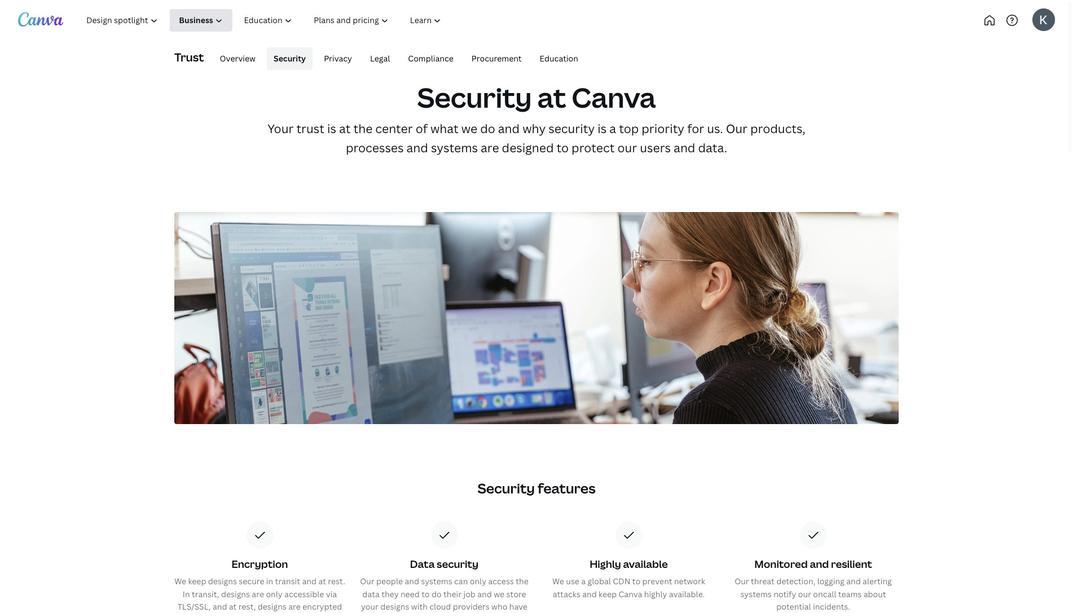 Task type: locate. For each thing, give the bounding box(es) containing it.
0 horizontal spatial only
[[266, 589, 283, 600]]

1 vertical spatial keep
[[599, 589, 617, 600]]

we inside data security our people and systems can only access the data they need to do their job and we store your designs with cloud providers who ha
[[494, 589, 505, 600]]

overview
[[220, 53, 256, 64]]

designed
[[502, 140, 554, 156]]

threat
[[752, 577, 775, 587]]

our inside data security our people and systems can only access the data they need to do their job and we store your designs with cloud providers who ha
[[360, 577, 375, 587]]

0 vertical spatial do
[[481, 121, 496, 137]]

a
[[610, 121, 617, 137], [582, 577, 586, 587]]

do up cloud
[[432, 589, 442, 600]]

and left "why"
[[498, 121, 520, 137]]

1 vertical spatial we
[[494, 589, 505, 600]]

1 horizontal spatial we
[[553, 577, 565, 587]]

attacks
[[553, 589, 581, 600]]

0 horizontal spatial keep
[[188, 577, 206, 587]]

the up store
[[516, 577, 529, 587]]

a left top
[[610, 121, 617, 137]]

0 vertical spatial keep
[[188, 577, 206, 587]]

1 vertical spatial the
[[516, 577, 529, 587]]

1 horizontal spatial to
[[557, 140, 569, 156]]

security for features
[[478, 479, 535, 498]]

security features
[[478, 479, 596, 498]]

0 horizontal spatial our
[[618, 140, 638, 156]]

resilient
[[832, 558, 873, 571]]

menu bar containing overview
[[209, 47, 586, 70]]

top
[[620, 121, 639, 137]]

1 vertical spatial do
[[432, 589, 442, 600]]

is up protect
[[598, 121, 607, 137]]

we inside security at canva your trust is at the center of what we do and why security is a top priority for us. our products, processes and systems are designed to protect our users and data.
[[462, 121, 478, 137]]

1 horizontal spatial are
[[289, 602, 301, 613]]

protect
[[572, 140, 615, 156]]

at
[[538, 79, 567, 116], [339, 121, 351, 137], [319, 577, 326, 587], [229, 602, 237, 613]]

trust
[[297, 121, 325, 137]]

security inside data security our people and systems can only access the data they need to do their job and we store your designs with cloud providers who ha
[[437, 558, 479, 571]]

with
[[412, 602, 428, 613]]

at left rest.
[[319, 577, 326, 587]]

1 vertical spatial systems
[[421, 577, 453, 587]]

and right job
[[478, 589, 492, 600]]

data
[[363, 589, 380, 600]]

2 vertical spatial systems
[[741, 589, 772, 600]]

1 horizontal spatial security
[[549, 121, 595, 137]]

available
[[624, 558, 668, 571]]

need
[[401, 589, 420, 600]]

to right cdn at the bottom
[[633, 577, 641, 587]]

1 vertical spatial security
[[437, 558, 479, 571]]

your
[[268, 121, 294, 137]]

1 vertical spatial only
[[266, 589, 283, 600]]

is
[[328, 121, 337, 137], [598, 121, 607, 137]]

2 horizontal spatial to
[[633, 577, 641, 587]]

a inside the highly available we use a global cdn to prevent network attacks and keep canva highly available.
[[582, 577, 586, 587]]

1 vertical spatial canva
[[619, 589, 643, 600]]

legal
[[370, 53, 390, 64]]

only up job
[[470, 577, 487, 587]]

2 vertical spatial to
[[422, 589, 430, 600]]

1 horizontal spatial is
[[598, 121, 607, 137]]

designs
[[208, 577, 237, 587], [221, 589, 250, 600], [258, 602, 287, 613], [381, 602, 410, 613]]

a right use
[[582, 577, 586, 587]]

do right "what"
[[481, 121, 496, 137]]

are
[[481, 140, 499, 156], [252, 589, 264, 600], [289, 602, 301, 613]]

1 vertical spatial to
[[633, 577, 641, 587]]

1 horizontal spatial do
[[481, 121, 496, 137]]

0 horizontal spatial a
[[582, 577, 586, 587]]

security up protect
[[549, 121, 595, 137]]

2 we from the left
[[553, 577, 565, 587]]

cdn
[[613, 577, 631, 587]]

1 horizontal spatial the
[[516, 577, 529, 587]]

0 vertical spatial the
[[354, 121, 373, 137]]

your
[[361, 602, 379, 613]]

1 we from the left
[[175, 577, 186, 587]]

our
[[618, 140, 638, 156], [799, 589, 812, 600]]

secure
[[239, 577, 265, 587]]

systems down "threat"
[[741, 589, 772, 600]]

0 vertical spatial security
[[549, 121, 595, 137]]

only down the in
[[266, 589, 283, 600]]

are down secure
[[252, 589, 264, 600]]

job
[[464, 589, 476, 600]]

is right trust on the left top of the page
[[328, 121, 337, 137]]

0 horizontal spatial to
[[422, 589, 430, 600]]

and up teams
[[847, 577, 862, 587]]

keep down global
[[599, 589, 617, 600]]

legal link
[[364, 47, 397, 70]]

our left "threat"
[[735, 577, 750, 587]]

features
[[538, 479, 596, 498]]

keep
[[188, 577, 206, 587], [599, 589, 617, 600]]

the up the processes in the left top of the page
[[354, 121, 373, 137]]

0 vertical spatial to
[[557, 140, 569, 156]]

0 horizontal spatial are
[[252, 589, 264, 600]]

we up who
[[494, 589, 505, 600]]

we inside encryption we keep designs secure in transit and at rest. in transit, designs are only accessible via tls/ssl, and at rest, designs are encrypt
[[175, 577, 186, 587]]

we
[[462, 121, 478, 137], [494, 589, 505, 600]]

and down transit,
[[213, 602, 227, 613]]

canva inside the highly available we use a global cdn to prevent network attacks and keep canva highly available.
[[619, 589, 643, 600]]

and
[[498, 121, 520, 137], [407, 140, 428, 156], [674, 140, 696, 156], [811, 558, 830, 571], [302, 577, 317, 587], [405, 577, 420, 587], [847, 577, 862, 587], [478, 589, 492, 600], [583, 589, 597, 600], [213, 602, 227, 613]]

1 vertical spatial a
[[582, 577, 586, 587]]

only inside encryption we keep designs secure in transit and at rest. in transit, designs are only accessible via tls/ssl, and at rest, designs are encrypt
[[266, 589, 283, 600]]

1 horizontal spatial only
[[470, 577, 487, 587]]

1 horizontal spatial we
[[494, 589, 505, 600]]

1 horizontal spatial our
[[799, 589, 812, 600]]

we left use
[[553, 577, 565, 587]]

0 horizontal spatial we
[[462, 121, 478, 137]]

users
[[640, 140, 671, 156]]

1 is from the left
[[328, 121, 337, 137]]

and up need
[[405, 577, 420, 587]]

canva up top
[[572, 79, 656, 116]]

0 vertical spatial a
[[610, 121, 617, 137]]

store
[[507, 589, 527, 600]]

are down "accessible"
[[289, 602, 301, 613]]

to inside data security our people and systems can only access the data they need to do their job and we store your designs with cloud providers who ha
[[422, 589, 430, 600]]

0 vertical spatial canva
[[572, 79, 656, 116]]

who
[[492, 602, 508, 613]]

our inside security at canva your trust is at the center of what we do and why security is a top priority for us. our products, processes and systems are designed to protect our users and data.
[[727, 121, 748, 137]]

1 vertical spatial security
[[418, 79, 532, 116]]

data
[[410, 558, 435, 571]]

2 vertical spatial are
[[289, 602, 301, 613]]

about
[[864, 589, 887, 600]]

0 vertical spatial our
[[618, 140, 638, 156]]

canva
[[572, 79, 656, 116], [619, 589, 643, 600]]

our up data in the left bottom of the page
[[360, 577, 375, 587]]

menu bar
[[209, 47, 586, 70]]

compliance
[[408, 53, 454, 64]]

2 horizontal spatial are
[[481, 140, 499, 156]]

and up logging
[[811, 558, 830, 571]]

2 vertical spatial security
[[478, 479, 535, 498]]

and down global
[[583, 589, 597, 600]]

via
[[326, 589, 337, 600]]

we
[[175, 577, 186, 587], [553, 577, 565, 587]]

0 vertical spatial only
[[470, 577, 487, 587]]

to
[[557, 140, 569, 156], [633, 577, 641, 587], [422, 589, 430, 600]]

only
[[470, 577, 487, 587], [266, 589, 283, 600]]

1 horizontal spatial a
[[610, 121, 617, 137]]

designs down they
[[381, 602, 410, 613]]

do
[[481, 121, 496, 137], [432, 589, 442, 600]]

what
[[431, 121, 459, 137]]

procurement link
[[465, 47, 529, 70]]

our down 'detection,'
[[799, 589, 812, 600]]

to up with
[[422, 589, 430, 600]]

are left designed
[[481, 140, 499, 156]]

our inside monitored and resilient our threat detection, logging and alerting systems notify our oncall teams about potential incidents.
[[799, 589, 812, 600]]

systems
[[431, 140, 478, 156], [421, 577, 453, 587], [741, 589, 772, 600]]

0 vertical spatial we
[[462, 121, 478, 137]]

we right "what"
[[462, 121, 478, 137]]

our down top
[[618, 140, 638, 156]]

our inside monitored and resilient our threat detection, logging and alerting systems notify our oncall teams about potential incidents.
[[735, 577, 750, 587]]

our right us.
[[727, 121, 748, 137]]

0 horizontal spatial we
[[175, 577, 186, 587]]

0 horizontal spatial is
[[328, 121, 337, 137]]

trust
[[174, 50, 204, 65]]

in
[[266, 577, 273, 587]]

at right trust on the left top of the page
[[339, 121, 351, 137]]

0 vertical spatial are
[[481, 140, 499, 156]]

and down 'for'
[[674, 140, 696, 156]]

oncall
[[814, 589, 837, 600]]

to left protect
[[557, 140, 569, 156]]

0 vertical spatial systems
[[431, 140, 478, 156]]

incidents.
[[814, 602, 851, 613]]

security
[[274, 53, 306, 64], [418, 79, 532, 116], [478, 479, 535, 498]]

0 horizontal spatial do
[[432, 589, 442, 600]]

1 horizontal spatial keep
[[599, 589, 617, 600]]

security
[[549, 121, 595, 137], [437, 558, 479, 571]]

us.
[[708, 121, 724, 137]]

0 horizontal spatial security
[[437, 558, 479, 571]]

systems down "what"
[[431, 140, 478, 156]]

security up can
[[437, 558, 479, 571]]

tls/ssl,
[[178, 602, 211, 613]]

1 vertical spatial our
[[799, 589, 812, 600]]

keep up transit,
[[188, 577, 206, 587]]

0 horizontal spatial the
[[354, 121, 373, 137]]

canva down cdn at the bottom
[[619, 589, 643, 600]]

we up in
[[175, 577, 186, 587]]

the inside data security our people and systems can only access the data they need to do their job and we store your designs with cloud providers who ha
[[516, 577, 529, 587]]

our
[[727, 121, 748, 137], [360, 577, 375, 587], [735, 577, 750, 587]]

people
[[377, 577, 403, 587]]

systems up their
[[421, 577, 453, 587]]

to inside the highly available we use a global cdn to prevent network attacks and keep canva highly available.
[[633, 577, 641, 587]]

security inside security at canva your trust is at the center of what we do and why security is a top priority for us. our products, processes and systems are designed to protect our users and data.
[[418, 79, 532, 116]]



Task type: vqa. For each thing, say whether or not it's contained in the screenshot.
LOGGING
yes



Task type: describe. For each thing, give the bounding box(es) containing it.
designs inside data security our people and systems can only access the data they need to do their job and we store your designs with cloud providers who ha
[[381, 602, 410, 613]]

network
[[675, 577, 706, 587]]

logging
[[818, 577, 845, 587]]

only inside data security our people and systems can only access the data they need to do their job and we store your designs with cloud providers who ha
[[470, 577, 487, 587]]

encryption
[[232, 558, 288, 571]]

0 vertical spatial security
[[274, 53, 306, 64]]

canva inside security at canva your trust is at the center of what we do and why security is a top priority for us. our products, processes and systems are designed to protect our users and data.
[[572, 79, 656, 116]]

rest,
[[239, 602, 256, 613]]

monitored
[[755, 558, 808, 571]]

top level navigation element
[[77, 9, 490, 32]]

monitored and resilient our threat detection, logging and alerting systems notify our oncall teams about potential incidents.
[[735, 558, 893, 613]]

to inside security at canva your trust is at the center of what we do and why security is a top priority for us. our products, processes and systems are designed to protect our users and data.
[[557, 140, 569, 156]]

can
[[455, 577, 468, 587]]

access
[[489, 577, 514, 587]]

notify
[[774, 589, 797, 600]]

designs up rest,
[[221, 589, 250, 600]]

1 vertical spatial are
[[252, 589, 264, 600]]

highly
[[645, 589, 668, 600]]

overview link
[[213, 47, 263, 70]]

keep inside the highly available we use a global cdn to prevent network attacks and keep canva highly available.
[[599, 589, 617, 600]]

cloud
[[430, 602, 451, 613]]

accessible
[[285, 589, 324, 600]]

our inside security at canva your trust is at the center of what we do and why security is a top priority for us. our products, processes and systems are designed to protect our users and data.
[[618, 140, 638, 156]]

potential
[[777, 602, 812, 613]]

systems inside monitored and resilient our threat detection, logging and alerting systems notify our oncall teams about potential incidents.
[[741, 589, 772, 600]]

highly available we use a global cdn to prevent network attacks and keep canva highly available.
[[553, 558, 706, 600]]

data security our people and systems can only access the data they need to do their job and we store your designs with cloud providers who ha
[[360, 558, 529, 614]]

teams
[[839, 589, 862, 600]]

in
[[183, 589, 190, 600]]

education
[[540, 53, 579, 64]]

global
[[588, 577, 611, 587]]

processes
[[346, 140, 404, 156]]

products,
[[751, 121, 806, 137]]

at up "why"
[[538, 79, 567, 116]]

for
[[688, 121, 705, 137]]

designs right rest,
[[258, 602, 287, 613]]

security link
[[267, 47, 313, 70]]

data.
[[699, 140, 728, 156]]

priority
[[642, 121, 685, 137]]

a inside security at canva your trust is at the center of what we do and why security is a top priority for us. our products, processes and systems are designed to protect our users and data.
[[610, 121, 617, 137]]

security for at
[[418, 79, 532, 116]]

security inside security at canva your trust is at the center of what we do and why security is a top priority for us. our products, processes and systems are designed to protect our users and data.
[[549, 121, 595, 137]]

prevent
[[643, 577, 673, 587]]

providers
[[453, 602, 490, 613]]

detection,
[[777, 577, 816, 587]]

highly
[[590, 558, 622, 571]]

compliance link
[[402, 47, 461, 70]]

transit
[[275, 577, 300, 587]]

use
[[567, 577, 580, 587]]

of
[[416, 121, 428, 137]]

systems inside security at canva your trust is at the center of what we do and why security is a top priority for us. our products, processes and systems are designed to protect our users and data.
[[431, 140, 478, 156]]

and down of
[[407, 140, 428, 156]]

are inside security at canva your trust is at the center of what we do and why security is a top priority for us. our products, processes and systems are designed to protect our users and data.
[[481, 140, 499, 156]]

the inside security at canva your trust is at the center of what we do and why security is a top priority for us. our products, processes and systems are designed to protect our users and data.
[[354, 121, 373, 137]]

their
[[444, 589, 462, 600]]

privacy link
[[317, 47, 359, 70]]

keep inside encryption we keep designs secure in transit and at rest. in transit, designs are only accessible via tls/ssl, and at rest, designs are encrypt
[[188, 577, 206, 587]]

center
[[376, 121, 413, 137]]

rest.
[[328, 577, 345, 587]]

designs up transit,
[[208, 577, 237, 587]]

systems inside data security our people and systems can only access the data they need to do their job and we store your designs with cloud providers who ha
[[421, 577, 453, 587]]

procurement
[[472, 53, 522, 64]]

and up "accessible"
[[302, 577, 317, 587]]

we inside the highly available we use a global cdn to prevent network attacks and keep canva highly available.
[[553, 577, 565, 587]]

available.
[[670, 589, 705, 600]]

privacy
[[324, 53, 352, 64]]

security at canva your trust is at the center of what we do and why security is a top priority for us. our products, processes and systems are designed to protect our users and data.
[[268, 79, 806, 156]]

alerting
[[863, 577, 893, 587]]

2 is from the left
[[598, 121, 607, 137]]

do inside data security our people and systems can only access the data they need to do their job and we store your designs with cloud providers who ha
[[432, 589, 442, 600]]

they
[[382, 589, 399, 600]]

why
[[523, 121, 546, 137]]

and inside the highly available we use a global cdn to prevent network attacks and keep canva highly available.
[[583, 589, 597, 600]]

education link
[[533, 47, 586, 70]]

transit,
[[192, 589, 219, 600]]

encryption we keep designs secure in transit and at rest. in transit, designs are only accessible via tls/ssl, and at rest, designs are encrypt
[[175, 558, 345, 614]]

do inside security at canva your trust is at the center of what we do and why security is a top priority for us. our products, processes and systems are designed to protect our users and data.
[[481, 121, 496, 137]]

at left rest,
[[229, 602, 237, 613]]



